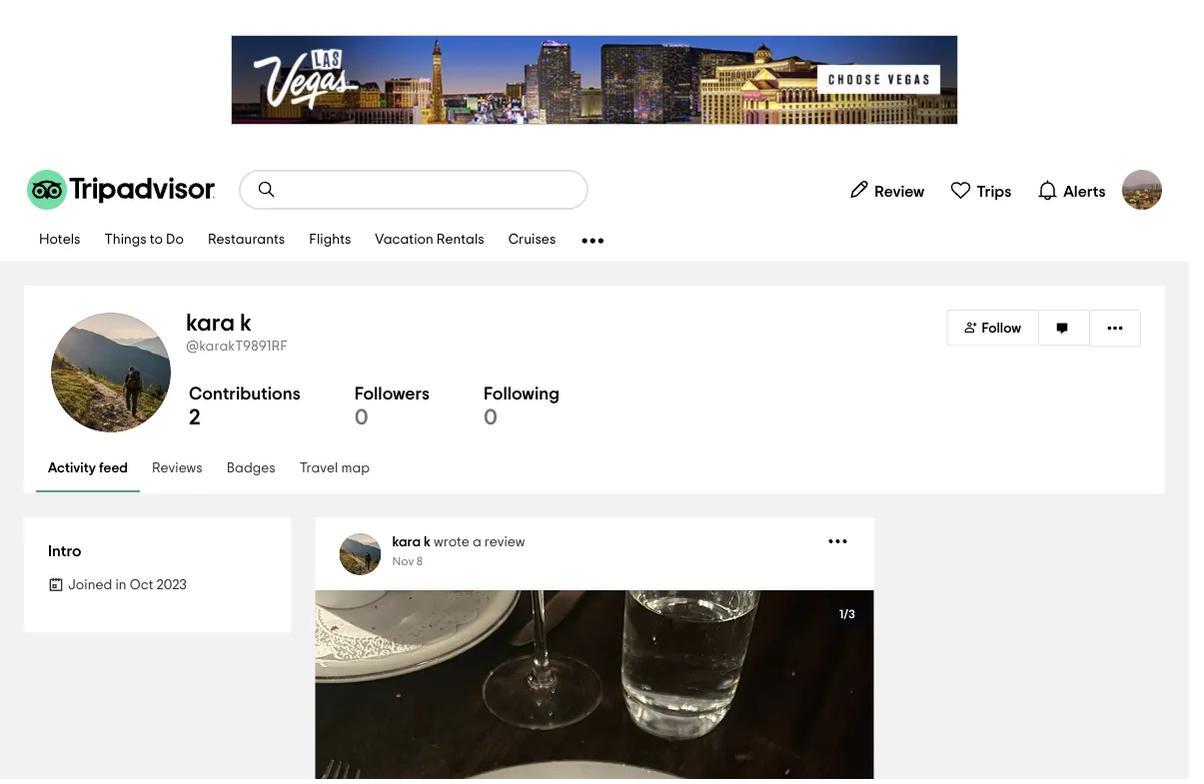 Task type: locate. For each thing, give the bounding box(es) containing it.
cruises
[[509, 233, 556, 247]]

0 inside following 0
[[484, 407, 498, 429]]

activity
[[48, 462, 96, 476]]

1 vertical spatial kara
[[392, 536, 421, 550]]

kara up nov 8 link
[[392, 536, 421, 550]]

followers 0
[[355, 385, 430, 429]]

kara
[[186, 312, 235, 336], [392, 536, 421, 550]]

0 vertical spatial k
[[240, 312, 252, 336]]

2
[[189, 407, 201, 429]]

activity feed
[[48, 462, 128, 476]]

0 horizontal spatial k
[[240, 312, 252, 336]]

follow button
[[947, 310, 1039, 347]]

kara k wrote a review nov 8
[[392, 536, 525, 568]]

2 0 from the left
[[484, 407, 498, 429]]

review link
[[840, 170, 934, 210]]

k
[[240, 312, 252, 336], [424, 536, 431, 550]]

0 down following on the left of page
[[484, 407, 498, 429]]

0 horizontal spatial 0
[[355, 407, 368, 429]]

k inside kara k karakt9891rf
[[240, 312, 252, 336]]

in
[[115, 579, 127, 593]]

joined
[[68, 579, 112, 593]]

travel map
[[300, 462, 370, 476]]

0
[[355, 407, 368, 429], [484, 407, 498, 429]]

1 vertical spatial k
[[424, 536, 431, 550]]

flights
[[309, 233, 351, 247]]

follow
[[982, 321, 1022, 335]]

k for kara k wrote a review nov 8
[[424, 536, 431, 550]]

0 horizontal spatial kara
[[186, 312, 235, 336]]

following
[[484, 385, 560, 403]]

wrote
[[434, 536, 470, 550]]

1 horizontal spatial kara
[[392, 536, 421, 550]]

k inside kara k wrote a review nov 8
[[424, 536, 431, 550]]

alerts link
[[1029, 170, 1115, 210]]

kara up karakt9891rf
[[186, 312, 235, 336]]

kara k karakt9891rf
[[186, 312, 288, 354]]

1 / 3
[[840, 609, 856, 621]]

tripadvisor image
[[27, 170, 215, 210]]

trips link
[[942, 170, 1021, 210]]

kara for kara k wrote a review nov 8
[[392, 536, 421, 550]]

k left wrote
[[424, 536, 431, 550]]

to
[[150, 233, 163, 247]]

things to do
[[104, 233, 184, 247]]

k up karakt9891rf
[[240, 312, 252, 336]]

kara inside kara k wrote a review nov 8
[[392, 536, 421, 550]]

1 horizontal spatial k
[[424, 536, 431, 550]]

None search field
[[241, 172, 587, 208]]

vacation rentals link
[[363, 220, 497, 262]]

travel map link
[[288, 447, 382, 493]]

1 horizontal spatial 0
[[484, 407, 498, 429]]

reviews
[[152, 462, 203, 476]]

things to do link
[[92, 220, 196, 262]]

activity feed link
[[36, 447, 140, 493]]

0 inside followers 0
[[355, 407, 368, 429]]

2023
[[156, 579, 187, 593]]

contributions 2
[[189, 385, 301, 429]]

hotels
[[39, 233, 80, 247]]

0 vertical spatial kara
[[186, 312, 235, 336]]

vacation rentals
[[375, 233, 485, 247]]

2 link
[[189, 407, 201, 429]]

kara inside kara k karakt9891rf
[[186, 312, 235, 336]]

cruises link
[[497, 220, 568, 262]]

1
[[840, 609, 844, 621]]

travel
[[300, 462, 338, 476]]

1 0 from the left
[[355, 407, 368, 429]]

0 down 'followers'
[[355, 407, 368, 429]]

oct
[[130, 579, 153, 593]]

do
[[166, 233, 184, 247]]

advertisement region
[[231, 35, 959, 125]]

vacation
[[375, 233, 434, 247]]

rentals
[[437, 233, 485, 247]]



Task type: describe. For each thing, give the bounding box(es) containing it.
joined in oct 2023
[[68, 579, 187, 593]]

nov 8 link
[[392, 556, 423, 568]]

intro
[[48, 544, 82, 560]]

contributions
[[189, 385, 301, 403]]

feed
[[99, 462, 128, 476]]

0 for following 0
[[484, 407, 498, 429]]

0 for followers 0
[[355, 407, 368, 429]]

badges link
[[215, 447, 288, 493]]

following 0
[[484, 385, 560, 429]]

reviews link
[[140, 447, 215, 493]]

alerts
[[1064, 183, 1106, 199]]

/
[[844, 609, 849, 621]]

k for kara k karakt9891rf
[[240, 312, 252, 336]]

flights link
[[297, 220, 363, 262]]

hotels link
[[27, 220, 92, 262]]

things
[[104, 233, 147, 247]]

nov
[[392, 556, 414, 568]]

review
[[485, 536, 525, 550]]

search image
[[257, 180, 277, 200]]

8
[[417, 556, 423, 568]]

badges
[[227, 462, 276, 476]]

karakt9891rf
[[199, 340, 288, 354]]

restaurants link
[[196, 220, 297, 262]]

kara for kara k karakt9891rf
[[186, 312, 235, 336]]

kara k link
[[392, 536, 431, 550]]

a
[[473, 536, 482, 550]]

restaurants
[[208, 233, 285, 247]]

review
[[875, 183, 925, 199]]

3
[[849, 609, 856, 621]]

profile picture image
[[1123, 170, 1163, 210]]

map
[[341, 462, 370, 476]]

followers
[[355, 385, 430, 403]]

trips
[[977, 183, 1012, 199]]



Task type: vqa. For each thing, say whether or not it's contained in the screenshot.
Value
no



